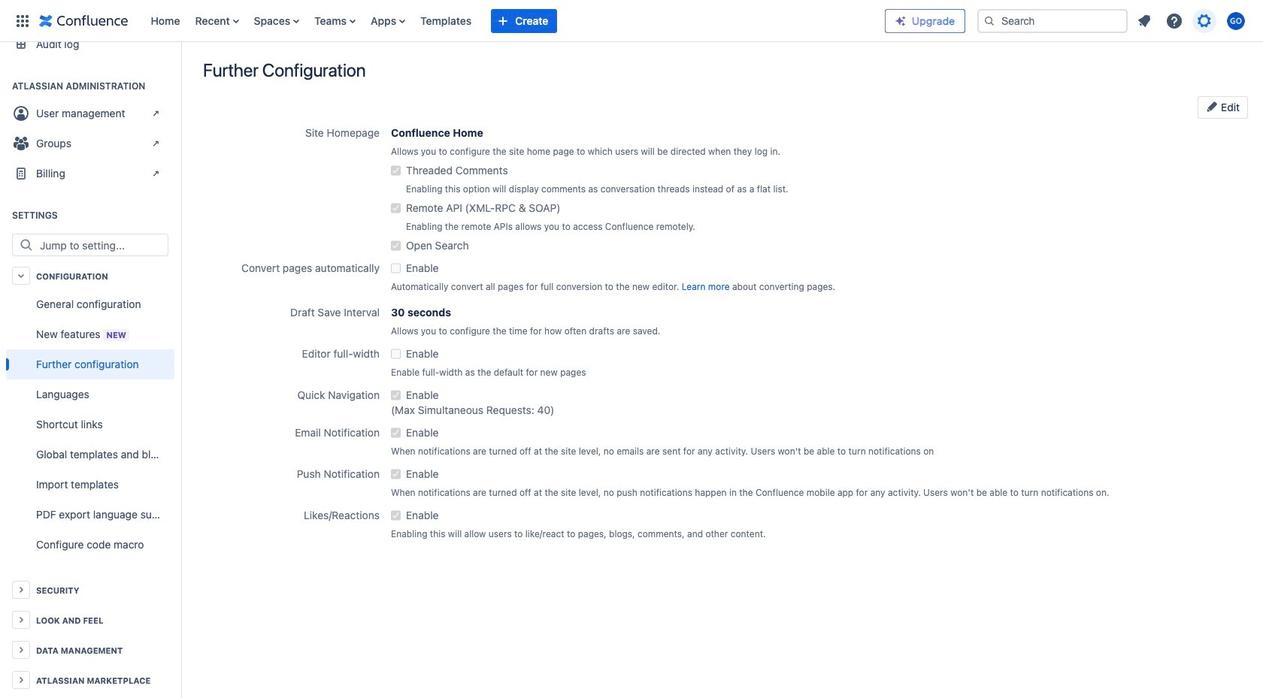 Task type: locate. For each thing, give the bounding box(es) containing it.
your profile and preferences image
[[1227, 12, 1245, 30]]

Settings Search field
[[35, 235, 168, 256]]

small image
[[1206, 101, 1218, 113]]

premium image
[[895, 15, 907, 27]]

collapse sidebar image
[[164, 50, 197, 80]]

1 horizontal spatial list
[[1131, 7, 1254, 34]]

banner
[[0, 0, 1263, 42]]

confluence image
[[39, 12, 128, 30], [39, 12, 128, 30]]

None checkbox
[[391, 163, 401, 178], [391, 261, 401, 276], [391, 426, 401, 441], [391, 163, 401, 178], [391, 261, 401, 276], [391, 426, 401, 441]]

0 horizontal spatial list
[[143, 0, 885, 42]]

region
[[6, 289, 174, 560]]

list
[[143, 0, 885, 42], [1131, 7, 1254, 34]]

None search field
[[977, 9, 1128, 33]]

main content
[[180, 42, 1263, 57]]

None checkbox
[[391, 201, 401, 216], [391, 238, 401, 253], [391, 347, 401, 362], [391, 388, 401, 403], [391, 467, 401, 482], [391, 508, 401, 523], [391, 201, 401, 216], [391, 238, 401, 253], [391, 347, 401, 362], [391, 388, 401, 403], [391, 467, 401, 482], [391, 508, 401, 523]]

notification icon image
[[1135, 12, 1153, 30]]

search image
[[983, 15, 995, 27]]

appswitcher icon image
[[14, 12, 32, 30]]

list for the appswitcher icon
[[143, 0, 885, 42]]



Task type: describe. For each thing, give the bounding box(es) containing it.
Search field
[[977, 9, 1128, 33]]

settings icon image
[[1195, 12, 1213, 30]]

list for premium icon
[[1131, 7, 1254, 34]]

global element
[[9, 0, 885, 42]]

help icon image
[[1165, 12, 1183, 30]]



Task type: vqa. For each thing, say whether or not it's contained in the screenshot.
list corresponding to Premium 'icon'
yes



